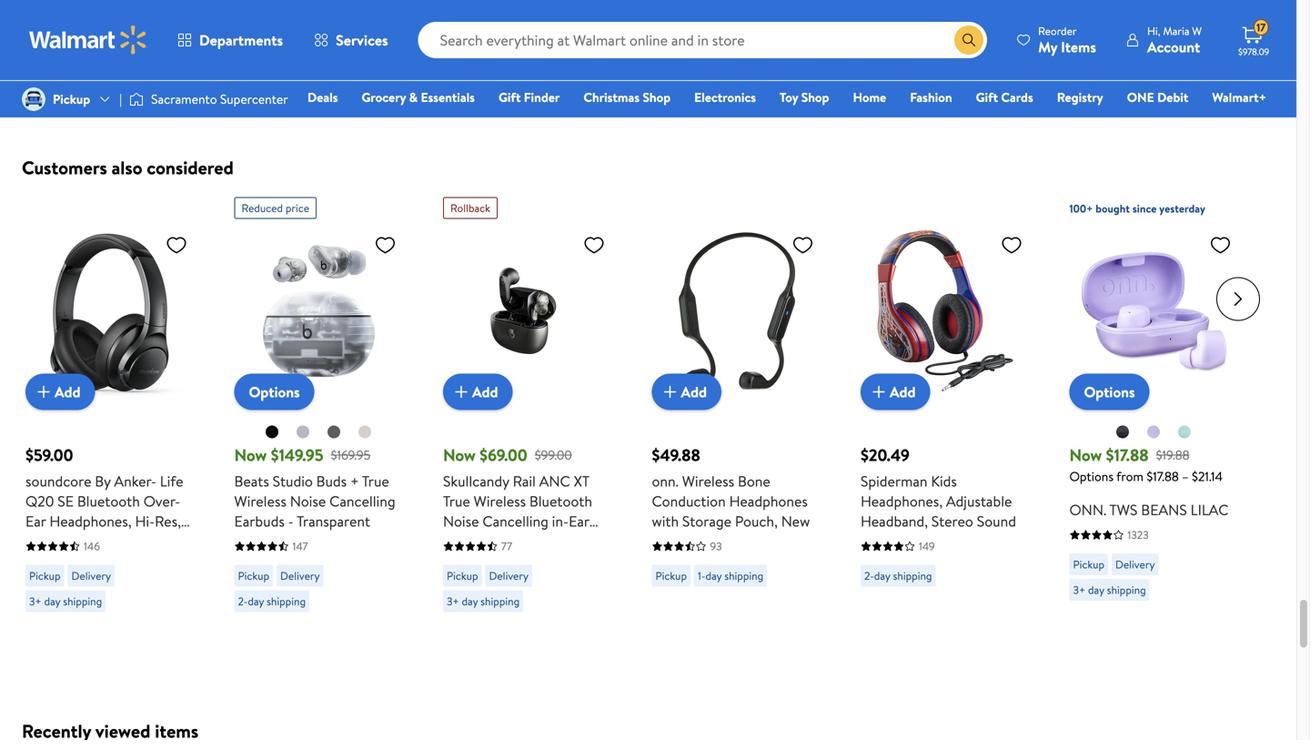 Task type: locate. For each thing, give the bounding box(es) containing it.
1 horizontal spatial shop
[[802, 88, 830, 106]]

headphones, up 146
[[50, 511, 132, 531]]

add to cart image for $59.00
[[33, 381, 55, 403]]

now inside now $17.88 $19.88 options from $17.88 – $21.14
[[1070, 444, 1103, 466]]

departments
[[199, 30, 283, 50]]

1 bluetooth from the left
[[77, 491, 140, 511]]

1 add button from the left
[[25, 374, 95, 410]]

ear inside '$59.00 soundcore by anker- life q20  se bluetooth over- ear headphones, hi-res, hyper anc, 40 hours'
[[25, 511, 46, 531]]

aqua image
[[1178, 425, 1193, 439]]

skullcandy
[[443, 471, 510, 491]]

1 shop from the left
[[643, 88, 671, 106]]

ear
[[25, 511, 46, 531], [569, 511, 590, 531]]

 image up customers on the left of the page
[[22, 87, 46, 111]]

options link up black icon
[[1070, 374, 1150, 410]]

0 horizontal spatial headphones
[[443, 531, 522, 551]]

add to favorites list, soundcore by anker- life q20  se bluetooth over-ear headphones, hi-res, hyper anc, 40 hours image
[[166, 233, 188, 256]]

add button up $59.00
[[25, 374, 95, 410]]

true for $149.95
[[362, 471, 389, 491]]

add button
[[25, 374, 95, 410], [443, 374, 513, 410], [652, 374, 722, 410], [861, 374, 931, 410]]

$17.88 up the from
[[1107, 444, 1149, 466]]

now up onn.
[[1070, 444, 1103, 466]]

2 horizontal spatial add to cart image
[[868, 381, 890, 403]]

wireless for $69.00
[[474, 491, 526, 511]]

3 now from the left
[[1070, 444, 1103, 466]]

2 horizontal spatial 3+
[[1074, 582, 1086, 598]]

account
[[1148, 37, 1201, 57]]

q20
[[25, 491, 54, 511]]

add button for $49.88
[[652, 374, 722, 410]]

1 horizontal spatial gift
[[976, 88, 999, 106]]

buds
[[316, 471, 347, 491]]

100+
[[1070, 201, 1094, 216]]

now up 'beats'
[[234, 444, 267, 466]]

1 horizontal spatial add to cart image
[[659, 381, 681, 403]]

since
[[1133, 201, 1157, 216]]

add button up $69.00
[[443, 374, 513, 410]]

add to cart image for $49.88
[[659, 381, 681, 403]]

deals
[[308, 88, 338, 106]]

registry link
[[1049, 87, 1112, 107]]

bluetooth inside now $69.00 $99.00 skullcandy rail anc xt true wireless bluetooth noise cancelling in-ear headphones in true black
[[530, 491, 593, 511]]

4 product group from the left
[[652, 190, 821, 619]]

3 product group from the left
[[443, 190, 613, 619]]

2-day shipping
[[865, 568, 933, 583], [238, 593, 306, 609]]

cancelling inside now $69.00 $99.00 skullcandy rail anc xt true wireless bluetooth noise cancelling in-ear headphones in true black
[[483, 511, 549, 531]]

 image right the |
[[129, 90, 144, 108]]

5 product group from the left
[[861, 190, 1030, 619]]

1 horizontal spatial options link
[[1070, 374, 1150, 410]]

0 horizontal spatial gift
[[499, 88, 521, 106]]

2 horizontal spatial wireless
[[682, 471, 735, 491]]

0 vertical spatial headphones
[[730, 491, 808, 511]]

3+ day shipping down 77
[[447, 593, 520, 609]]

2 options link from the left
[[1070, 374, 1150, 410]]

add for $49.88
[[681, 382, 707, 402]]

rail
[[513, 471, 536, 491]]

1 horizontal spatial  image
[[129, 90, 144, 108]]

anker-
[[114, 471, 156, 491]]

product group
[[25, 190, 195, 619], [234, 190, 404, 619], [443, 190, 613, 619], [652, 190, 821, 619], [861, 190, 1030, 619], [1070, 190, 1239, 619]]

1 add from the left
[[55, 382, 81, 402]]

anc,
[[68, 531, 102, 551]]

1 horizontal spatial true
[[443, 491, 470, 511]]

options up black/gold image
[[249, 382, 300, 402]]

now for $149.95
[[234, 444, 267, 466]]

2 horizontal spatial now
[[1070, 444, 1103, 466]]

2 now from the left
[[443, 444, 476, 466]]

rollback
[[451, 200, 491, 216]]

shop
[[643, 88, 671, 106], [802, 88, 830, 106]]

add button for $59.00
[[25, 374, 95, 410]]

headband,
[[861, 511, 928, 531]]

true right +
[[362, 471, 389, 491]]

2 horizontal spatial true
[[540, 531, 567, 551]]

grocery
[[362, 88, 406, 106]]

one debit
[[1128, 88, 1189, 106]]

now $17.88 $19.88 options from $17.88 – $21.14
[[1070, 444, 1223, 485]]

ear left se
[[25, 511, 46, 531]]

from
[[1117, 467, 1144, 485]]

headphones,
[[861, 491, 943, 511], [50, 511, 132, 531]]

hi-
[[135, 511, 155, 531]]

0 horizontal spatial shop
[[643, 88, 671, 106]]

2 ear from the left
[[569, 511, 590, 531]]

add to cart image up "$49.88"
[[659, 381, 681, 403]]

now up "skullcandy" at the left of page
[[443, 444, 476, 466]]

 image for sacramento supercenter
[[129, 90, 144, 108]]

ivory image
[[358, 425, 373, 439]]

|
[[119, 90, 122, 108]]

now
[[234, 444, 267, 466], [443, 444, 476, 466], [1070, 444, 1103, 466]]

$20.49 spiderman kids headphones, adjustable headband, stereo sound
[[861, 444, 1017, 531]]

17
[[1257, 20, 1267, 35]]

2 add to cart image from the left
[[659, 381, 681, 403]]

delivery down the 1323
[[1116, 557, 1156, 572]]

shipping down 77
[[481, 593, 520, 609]]

2- down the earbuds
[[238, 593, 248, 609]]

4 add button from the left
[[861, 374, 931, 410]]

add to favorites list, skullcandy rail anc xt true wireless bluetooth noise cancelling in-ear headphones in true black image
[[583, 233, 605, 256]]

0 vertical spatial 2-
[[865, 568, 875, 583]]

4 add from the left
[[890, 382, 916, 402]]

$169.95
[[331, 446, 371, 464]]

pickup
[[53, 90, 90, 108], [1074, 557, 1105, 572], [29, 568, 61, 583], [238, 568, 269, 583], [447, 568, 478, 583], [656, 568, 687, 583]]

now for $69.00
[[443, 444, 476, 466]]

true left rail
[[443, 491, 470, 511]]

40
[[106, 531, 124, 551]]

0 horizontal spatial bluetooth
[[77, 491, 140, 511]]

2 add from the left
[[472, 382, 498, 402]]

price
[[286, 200, 310, 216]]

shipping right the 1-
[[725, 568, 764, 583]]

1-day shipping
[[698, 568, 764, 583]]

add up "$49.88"
[[681, 382, 707, 402]]

1 horizontal spatial cancelling
[[483, 511, 549, 531]]

options up onn.
[[1070, 467, 1114, 485]]

add to cart image up $20.49
[[868, 381, 890, 403]]

cancelling up 77
[[483, 511, 549, 531]]

wireless inside now $69.00 $99.00 skullcandy rail anc xt true wireless bluetooth noise cancelling in-ear headphones in true black
[[474, 491, 526, 511]]

onn. wireless bone conduction headphones with storage pouch, new image
[[652, 226, 821, 395]]

0 vertical spatial 2-day shipping
[[865, 568, 933, 583]]

fashion link
[[902, 87, 961, 107]]

w
[[1193, 23, 1202, 39]]

3+ day shipping down the 1323
[[1074, 582, 1147, 598]]

1 vertical spatial 2-day shipping
[[238, 593, 306, 609]]

with
[[652, 511, 679, 531]]

3 add button from the left
[[652, 374, 722, 410]]

1 horizontal spatial now
[[443, 444, 476, 466]]

6 product group from the left
[[1070, 190, 1239, 619]]

wireless
[[682, 471, 735, 491], [234, 491, 287, 511], [474, 491, 526, 511]]

1 horizontal spatial headphones,
[[861, 491, 943, 511]]

–
[[1183, 467, 1189, 485]]

0 horizontal spatial true
[[362, 471, 389, 491]]

add up $69.00
[[472, 382, 498, 402]]

yesterday
[[1160, 201, 1206, 216]]

wireless inside now $149.95 $169.95 beats studio buds + true wireless noise cancelling earbuds - transparent
[[234, 491, 287, 511]]

options up black icon
[[1085, 382, 1136, 402]]

1 horizontal spatial noise
[[443, 511, 479, 531]]

now inside now $69.00 $99.00 skullcandy rail anc xt true wireless bluetooth noise cancelling in-ear headphones in true black
[[443, 444, 476, 466]]

1 gift from the left
[[499, 88, 521, 106]]

add button up "$49.88"
[[652, 374, 722, 410]]

1 horizontal spatial wireless
[[474, 491, 526, 511]]

bluetooth
[[77, 491, 140, 511], [530, 491, 593, 511]]

wireless up 77
[[474, 491, 526, 511]]

0 horizontal spatial ear
[[25, 511, 46, 531]]

wireless left '-'
[[234, 491, 287, 511]]

grocery & essentials
[[362, 88, 475, 106]]

2- down headband,
[[865, 568, 875, 583]]

0 horizontal spatial noise
[[290, 491, 326, 511]]

gift left cards
[[976, 88, 999, 106]]

0 horizontal spatial wireless
[[234, 491, 287, 511]]

1 vertical spatial headphones
[[443, 531, 522, 551]]

delivery down 77
[[489, 568, 529, 583]]

electronics
[[695, 88, 756, 106]]

1 vertical spatial 2-
[[238, 593, 248, 609]]

true
[[362, 471, 389, 491], [443, 491, 470, 511], [540, 531, 567, 551]]

shop right christmas
[[643, 88, 671, 106]]

 image
[[22, 87, 46, 111], [129, 90, 144, 108]]

beats studio buds + true wireless noise cancelling earbuds - transparent image
[[234, 226, 404, 395]]

3 add from the left
[[681, 382, 707, 402]]

2-day shipping down 147
[[238, 593, 306, 609]]

add up $59.00
[[55, 382, 81, 402]]

now inside now $149.95 $169.95 beats studio buds + true wireless noise cancelling earbuds - transparent
[[234, 444, 267, 466]]

true right in
[[540, 531, 567, 551]]

1 ear from the left
[[25, 511, 46, 531]]

cancelling inside now $149.95 $169.95 beats studio buds + true wireless noise cancelling earbuds - transparent
[[330, 491, 396, 511]]

true inside now $149.95 $169.95 beats studio buds + true wireless noise cancelling earbuds - transparent
[[362, 471, 389, 491]]

shipping down 149 on the right bottom of page
[[893, 568, 933, 583]]

1 horizontal spatial bluetooth
[[530, 491, 593, 511]]

headphones inside $49.88 onn. wireless bone conduction headphones with storage pouch, new
[[730, 491, 808, 511]]

customers
[[22, 155, 107, 180]]

bone
[[738, 471, 771, 491]]

add to favorites list, spiderman kids headphones, adjustable headband, stereo sound image
[[1001, 233, 1023, 256]]

delivery down 146
[[72, 568, 111, 583]]

reduced
[[242, 200, 283, 216]]

3+ day shipping down 146
[[29, 593, 102, 609]]

0 horizontal spatial add to cart image
[[33, 381, 55, 403]]

in-
[[552, 511, 569, 531]]

2-day shipping down 149 on the right bottom of page
[[865, 568, 933, 583]]

0 horizontal spatial headphones,
[[50, 511, 132, 531]]

shipping
[[725, 568, 764, 583], [893, 568, 933, 583], [1107, 582, 1147, 598], [63, 593, 102, 609], [267, 593, 306, 609], [481, 593, 520, 609]]

2 bluetooth from the left
[[530, 491, 593, 511]]

adjustable
[[947, 491, 1013, 511]]

0 horizontal spatial cancelling
[[330, 491, 396, 511]]

soundcore by anker- life q20  se bluetooth over-ear headphones, hi-res, hyper anc, 40 hours image
[[25, 226, 195, 395]]

studio
[[273, 471, 313, 491]]

1-
[[698, 568, 706, 583]]

ear down xt on the bottom
[[569, 511, 590, 531]]

0 horizontal spatial  image
[[22, 87, 46, 111]]

1 add to cart image from the left
[[33, 381, 55, 403]]

Walmart Site-Wide search field
[[418, 22, 988, 58]]

0 horizontal spatial 2-
[[238, 593, 248, 609]]

2 product group from the left
[[234, 190, 404, 619]]

christmas
[[584, 88, 640, 106]]

1 now from the left
[[234, 444, 267, 466]]

3 add to cart image from the left
[[868, 381, 890, 403]]

toy shop link
[[772, 87, 838, 107]]

options link for now $149.95
[[234, 374, 315, 410]]

$978.09
[[1239, 46, 1270, 58]]

in
[[525, 531, 537, 551]]

add to favorites list, onn. wireless bone conduction headphones with storage pouch, new image
[[792, 233, 814, 256]]

wireless up storage
[[682, 471, 735, 491]]

$17.88 left –
[[1147, 467, 1179, 485]]

essentials
[[421, 88, 475, 106]]

2 shop from the left
[[802, 88, 830, 106]]

shop right toy
[[802, 88, 830, 106]]

headphones inside now $69.00 $99.00 skullcandy rail anc xt true wireless bluetooth noise cancelling in-ear headphones in true black
[[443, 531, 522, 551]]

add up $20.49
[[890, 382, 916, 402]]

3+
[[1074, 582, 1086, 598], [29, 593, 42, 609], [447, 593, 459, 609]]

0 horizontal spatial now
[[234, 444, 267, 466]]

1 horizontal spatial ear
[[569, 511, 590, 531]]

wireless inside $49.88 onn. wireless bone conduction headphones with storage pouch, new
[[682, 471, 735, 491]]

shipping down 146
[[63, 593, 102, 609]]

1 product group from the left
[[25, 190, 195, 619]]

toy
[[780, 88, 799, 106]]

1 horizontal spatial headphones
[[730, 491, 808, 511]]

0 horizontal spatial 3+
[[29, 593, 42, 609]]

add to cart image up $59.00
[[33, 381, 55, 403]]

reorder
[[1039, 23, 1077, 39]]

options link up black/gold image
[[234, 374, 315, 410]]

1 horizontal spatial 2-
[[865, 568, 875, 583]]

options for now $149.95
[[249, 382, 300, 402]]

onn. tws beans lilac image
[[1070, 226, 1239, 395]]

gift left finder
[[499, 88, 521, 106]]

home link
[[845, 87, 895, 107]]

now $149.95 $169.95 beats studio buds + true wireless noise cancelling earbuds - transparent
[[234, 444, 396, 531]]

cancelling down $169.95
[[330, 491, 396, 511]]

add to favorites list, beats studio buds + true wireless noise cancelling earbuds - transparent image
[[375, 233, 396, 256]]

add button up $20.49
[[861, 374, 931, 410]]

gift finder link
[[491, 87, 568, 107]]

2 horizontal spatial 3+ day shipping
[[1074, 582, 1147, 598]]

options
[[249, 382, 300, 402], [1085, 382, 1136, 402], [1070, 467, 1114, 485]]

0 horizontal spatial options link
[[234, 374, 315, 410]]

add to cart image
[[33, 381, 55, 403], [659, 381, 681, 403], [868, 381, 890, 403]]

 image for pickup
[[22, 87, 46, 111]]

2 gift from the left
[[976, 88, 999, 106]]

noise inside now $69.00 $99.00 skullcandy rail anc xt true wireless bluetooth noise cancelling in-ear headphones in true black
[[443, 511, 479, 531]]

1 options link from the left
[[234, 374, 315, 410]]

headphones, down $20.49
[[861, 491, 943, 511]]

1 horizontal spatial 2-day shipping
[[865, 568, 933, 583]]

$21.14
[[1192, 467, 1223, 485]]

add for $59.00
[[55, 382, 81, 402]]



Task type: vqa. For each thing, say whether or not it's contained in the screenshot.
the information
no



Task type: describe. For each thing, give the bounding box(es) containing it.
bluetooth inside '$59.00 soundcore by anker- life q20  se bluetooth over- ear headphones, hi-res, hyper anc, 40 hours'
[[77, 491, 140, 511]]

delivery down 147
[[280, 568, 320, 583]]

shipping down the 1323
[[1107, 582, 1147, 598]]

add to favorites list, onn. tws beans lilac image
[[1210, 233, 1232, 256]]

services
[[336, 30, 388, 50]]

beats
[[234, 471, 269, 491]]

noise inside now $149.95 $169.95 beats studio buds + true wireless noise cancelling earbuds - transparent
[[290, 491, 326, 511]]

$49.88
[[652, 444, 701, 466]]

77
[[502, 538, 513, 554]]

1 horizontal spatial 3+ day shipping
[[447, 593, 520, 609]]

xt
[[574, 471, 590, 491]]

product group containing now $69.00
[[443, 190, 613, 619]]

spiderman kids headphones, adjustable headband, stereo sound image
[[861, 226, 1030, 395]]

now for $17.88
[[1070, 444, 1103, 466]]

gift for gift finder
[[499, 88, 521, 106]]

deals link
[[300, 87, 346, 107]]

options link for now $17.88
[[1070, 374, 1150, 410]]

fashion
[[910, 88, 953, 106]]

conduction
[[652, 491, 726, 511]]

walmart image
[[29, 25, 147, 55]]

supercenter
[[220, 90, 288, 108]]

services button
[[299, 18, 404, 62]]

add for $20.49
[[890, 382, 916, 402]]

product group containing now $149.95
[[234, 190, 404, 619]]

wireless for $149.95
[[234, 491, 287, 511]]

1 vertical spatial $17.88
[[1147, 467, 1179, 485]]

add to cart image
[[451, 381, 472, 403]]

lilac image
[[1147, 425, 1162, 439]]

$99.00
[[535, 446, 572, 464]]

shop for christmas shop
[[643, 88, 671, 106]]

headphones, inside $20.49 spiderman kids headphones, adjustable headband, stereo sound
[[861, 491, 943, 511]]

1 horizontal spatial 3+
[[447, 593, 459, 609]]

149
[[919, 538, 935, 554]]

$69.00
[[480, 444, 528, 466]]

product group containing now $17.88
[[1070, 190, 1239, 619]]

skullcandy rail anc xt true wireless bluetooth noise cancelling in-ear headphones in true black image
[[443, 226, 613, 395]]

gift cards
[[976, 88, 1034, 106]]

sacramento
[[151, 90, 217, 108]]

now $69.00 $99.00 skullcandy rail anc xt true wireless bluetooth noise cancelling in-ear headphones in true black
[[443, 444, 604, 551]]

grocery & essentials link
[[354, 87, 483, 107]]

gift for gift cards
[[976, 88, 999, 106]]

electronics link
[[686, 87, 765, 107]]

add button for $20.49
[[861, 374, 931, 410]]

2 add button from the left
[[443, 374, 513, 410]]

toy shop
[[780, 88, 830, 106]]

1323
[[1128, 527, 1149, 543]]

cards
[[1002, 88, 1034, 106]]

$149.95
[[271, 444, 324, 466]]

-
[[288, 511, 294, 531]]

lilac
[[1191, 500, 1229, 520]]

product group containing $49.88
[[652, 190, 821, 619]]

hours
[[127, 531, 165, 551]]

cosmic silver image
[[327, 425, 342, 439]]

93
[[710, 538, 722, 554]]

walmart+ link
[[1205, 87, 1275, 107]]

product group containing $59.00
[[25, 190, 195, 619]]

add to cart image for $20.49
[[868, 381, 890, 403]]

maria
[[1164, 23, 1190, 39]]

0 horizontal spatial 3+ day shipping
[[29, 593, 102, 609]]

registry
[[1057, 88, 1104, 106]]

100+ bought since yesterday
[[1070, 201, 1206, 216]]

Search search field
[[418, 22, 988, 58]]

black image
[[1116, 425, 1131, 439]]

tws
[[1110, 500, 1138, 520]]

kids
[[932, 471, 958, 491]]

search icon image
[[962, 33, 977, 47]]

se
[[58, 491, 74, 511]]

&
[[409, 88, 418, 106]]

hyper
[[25, 531, 64, 551]]

stereo
[[932, 511, 974, 531]]

black/gold image
[[265, 425, 280, 439]]

onn. tws beans lilac
[[1070, 500, 1229, 520]]

$49.88 onn. wireless bone conduction headphones with storage pouch, new
[[652, 444, 810, 531]]

also
[[112, 155, 142, 180]]

finder
[[524, 88, 560, 106]]

walmart+
[[1213, 88, 1267, 106]]

considered
[[147, 155, 234, 180]]

options inside now $17.88 $19.88 options from $17.88 – $21.14
[[1070, 467, 1114, 485]]

$59.00
[[25, 444, 73, 466]]

transparent image
[[296, 425, 311, 439]]

pouch,
[[735, 511, 778, 531]]

earbuds
[[234, 511, 285, 531]]

shipping down 147
[[267, 593, 306, 609]]

sponsored
[[1207, 88, 1257, 104]]

one
[[1128, 88, 1155, 106]]

home
[[853, 88, 887, 106]]

product group containing $20.49
[[861, 190, 1030, 619]]

christmas shop
[[584, 88, 671, 106]]

sacramento supercenter
[[151, 90, 288, 108]]

0 horizontal spatial 2-day shipping
[[238, 593, 306, 609]]

146
[[84, 538, 100, 554]]

true for $69.00
[[443, 491, 470, 511]]

options for now $17.88
[[1085, 382, 1136, 402]]

black
[[570, 531, 604, 551]]

hi,
[[1148, 23, 1161, 39]]

$20.49
[[861, 444, 910, 466]]

headphones, inside '$59.00 soundcore by anker- life q20  se bluetooth over- ear headphones, hi-res, hyper anc, 40 hours'
[[50, 511, 132, 531]]

spiderman
[[861, 471, 928, 491]]

one debit link
[[1119, 87, 1197, 107]]

life
[[160, 471, 183, 491]]

next slide for customers also considered list image
[[1217, 277, 1261, 321]]

storage
[[683, 511, 732, 531]]

debit
[[1158, 88, 1189, 106]]

147
[[293, 538, 308, 554]]

departments button
[[162, 18, 299, 62]]

reorder my items
[[1039, 23, 1097, 57]]

soundcore
[[25, 471, 91, 491]]

beans
[[1142, 500, 1188, 520]]

shop for toy shop
[[802, 88, 830, 106]]

res,
[[155, 511, 181, 531]]

0 vertical spatial $17.88
[[1107, 444, 1149, 466]]

ad disclaimer and feedback image
[[1261, 89, 1275, 103]]

$59.00 soundcore by anker- life q20  se bluetooth over- ear headphones, hi-res, hyper anc, 40 hours
[[25, 444, 183, 551]]

reduced price
[[242, 200, 310, 216]]

transparent
[[297, 511, 370, 531]]

gift finder
[[499, 88, 560, 106]]

customers also considered
[[22, 155, 234, 180]]

ear inside now $69.00 $99.00 skullcandy rail anc xt true wireless bluetooth noise cancelling in-ear headphones in true black
[[569, 511, 590, 531]]

hi, maria w account
[[1148, 23, 1202, 57]]



